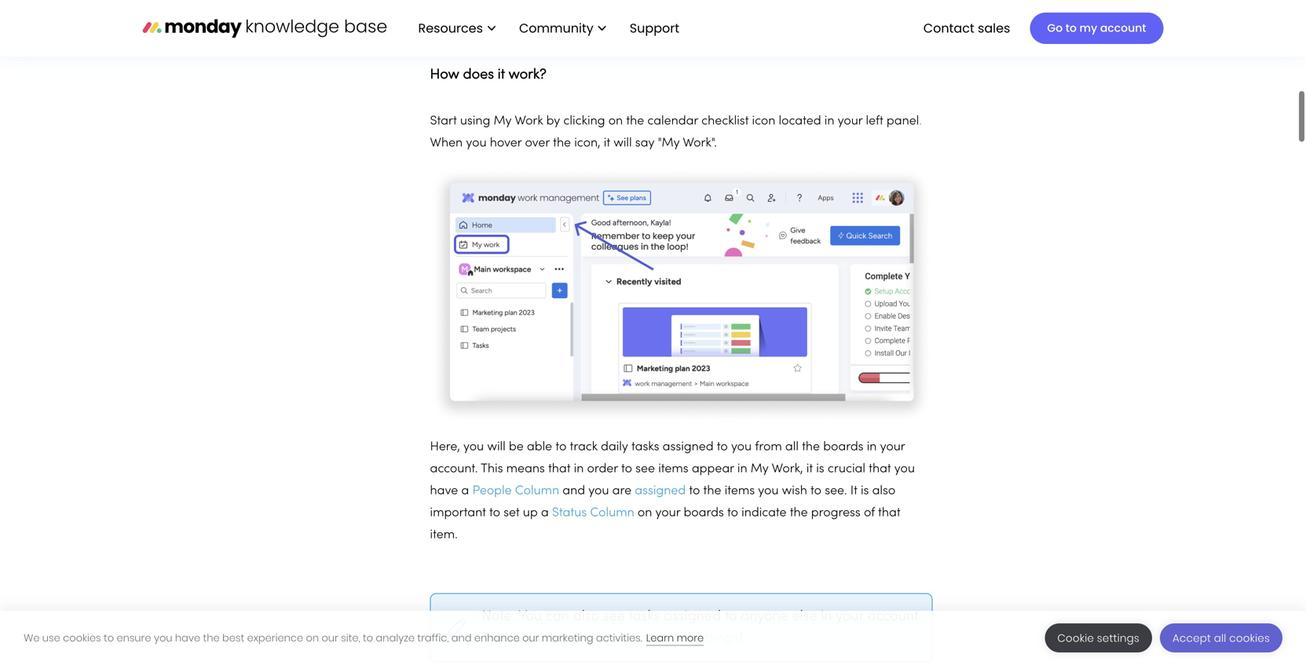 Task type: locate. For each thing, give the bounding box(es) containing it.
2 cookies from the left
[[1230, 631, 1271, 646]]

1 horizontal spatial column
[[590, 508, 635, 520]]

tasks right 'daily'
[[632, 442, 660, 454]]

column down are
[[590, 508, 635, 520]]

to inside you can also see tasks assigned to anyone else in your account. this is done in the
[[725, 611, 737, 624]]

appear
[[692, 464, 734, 476]]

assigned up "on your boards to indicate the progress of that item."
[[635, 486, 686, 498]]

0 horizontal spatial account.
[[430, 464, 478, 476]]

wish
[[782, 486, 808, 498]]

0 horizontal spatial on
[[306, 631, 319, 646]]

0 horizontal spatial my
[[494, 116, 512, 127]]

support
[[630, 19, 680, 37]]

2 horizontal spatial it
[[807, 464, 813, 476]]

is inside here, you will be able to track daily tasks assigned to you from all the boards in your account. this means that in order to see items appear in my work, it is crucial that you have a
[[817, 464, 825, 476]]

tasks inside here, you will be able to track daily tasks assigned to you from all the boards in your account. this means that in order to see items appear in my work, it is crucial that you have a
[[632, 442, 660, 454]]

0 horizontal spatial settings
[[692, 633, 740, 646]]

1 horizontal spatial also
[[873, 486, 896, 498]]

are
[[613, 486, 632, 498]]

when
[[430, 138, 463, 149]]

0 vertical spatial and
[[563, 486, 585, 498]]

dialog containing cookie settings
[[0, 611, 1307, 666]]

is right the it
[[861, 486, 869, 498]]

assigned up "more"
[[664, 611, 721, 624]]

2 horizontal spatial on
[[638, 508, 652, 520]]

is left done
[[511, 633, 520, 646]]

settings
[[1098, 631, 1140, 646], [692, 633, 740, 646]]

that down 'able'
[[548, 464, 571, 476]]

1 vertical spatial see
[[603, 611, 625, 624]]

1 horizontal spatial account.
[[868, 611, 922, 624]]

also up "marketing"
[[573, 611, 600, 624]]

accept all cookies button
[[1161, 624, 1283, 653]]

have
[[430, 486, 458, 498], [175, 631, 200, 646]]

1 vertical spatial items
[[725, 486, 755, 498]]

see
[[636, 464, 655, 476], [603, 611, 625, 624]]

see inside you can also see tasks assigned to anyone else in your account. this is done in the
[[603, 611, 625, 624]]

boards up the crucial
[[824, 442, 864, 454]]

1 horizontal spatial a
[[541, 508, 549, 520]]

it right 'work,' on the right of page
[[807, 464, 813, 476]]

on inside "on your boards to indicate the progress of that item."
[[638, 508, 652, 520]]

it
[[498, 68, 505, 82], [604, 138, 611, 149], [807, 464, 813, 476]]

you right the crucial
[[895, 464, 915, 476]]

0 vertical spatial tasks
[[632, 442, 660, 454]]

1 horizontal spatial have
[[430, 486, 458, 498]]

column up up
[[515, 486, 560, 498]]

how
[[430, 68, 460, 82]]

1 vertical spatial this
[[482, 633, 507, 646]]

my inside here, you will be able to track daily tasks assigned to you from all the boards in your account. this means that in order to see items appear in my work, it is crucial that you have a
[[751, 464, 769, 476]]

0 horizontal spatial it
[[498, 68, 505, 82]]

account.
[[430, 464, 478, 476], [868, 611, 922, 624]]

column for people
[[515, 486, 560, 498]]

icon
[[752, 116, 776, 127]]

will left say
[[614, 138, 632, 149]]

work
[[515, 116, 543, 127]]

a right up
[[541, 508, 549, 520]]

and inside dialog
[[452, 631, 472, 646]]

the inside "on your boards to indicate the progress of that item."
[[790, 508, 808, 520]]

on right clicking
[[609, 116, 623, 127]]

1 horizontal spatial our
[[523, 631, 539, 646]]

the down by on the top
[[553, 138, 571, 149]]

0 horizontal spatial all
[[786, 442, 799, 454]]

your
[[838, 116, 863, 127], [881, 442, 905, 454], [656, 508, 681, 520], [836, 611, 864, 624]]

cookies
[[63, 631, 101, 646], [1230, 631, 1271, 646]]

you up indicate
[[758, 486, 779, 498]]

cookie settings
[[1058, 631, 1140, 646]]

1 vertical spatial and
[[452, 631, 472, 646]]

the
[[627, 116, 645, 127], [553, 138, 571, 149], [802, 442, 820, 454], [704, 486, 722, 498], [790, 508, 808, 520], [203, 631, 220, 646], [575, 633, 596, 646]]

it inside here, you will be able to track daily tasks assigned to you from all the boards in your account. this means that in order to see items appear in my work, it is crucial that you have a
[[807, 464, 813, 476]]

1 vertical spatial account.
[[868, 611, 922, 624]]

you down using
[[466, 138, 487, 149]]

0 horizontal spatial cookies
[[63, 631, 101, 646]]

0 horizontal spatial will
[[487, 442, 506, 454]]

0 horizontal spatial column
[[515, 486, 560, 498]]

0 horizontal spatial also
[[573, 611, 600, 624]]

people
[[473, 486, 512, 498]]

our
[[322, 631, 339, 646], [523, 631, 539, 646]]

that right 'of'
[[879, 508, 901, 520]]

can
[[546, 611, 570, 624]]

0 vertical spatial this
[[481, 464, 503, 476]]

1 vertical spatial my
[[751, 464, 769, 476]]

items inside to the items you wish to see. it is also important to set up a
[[725, 486, 755, 498]]

work?
[[509, 68, 547, 82]]

0 vertical spatial also
[[873, 486, 896, 498]]

0 horizontal spatial items
[[659, 464, 689, 476]]

1 vertical spatial column
[[590, 508, 635, 520]]

to left 'set'
[[490, 508, 501, 520]]

boards
[[824, 442, 864, 454], [684, 508, 724, 520]]

0 vertical spatial column
[[515, 486, 560, 498]]

support link
[[622, 15, 692, 42], [630, 19, 684, 37]]

in right else
[[821, 611, 833, 624]]

0 vertical spatial boards
[[824, 442, 864, 454]]

also inside to the items you wish to see. it is also important to set up a
[[873, 486, 896, 498]]

to left ensure
[[104, 631, 114, 646]]

2 vertical spatial assigned
[[664, 611, 721, 624]]

1 horizontal spatial settings
[[1098, 631, 1140, 646]]

to down appear
[[689, 486, 700, 498]]

0 vertical spatial see
[[636, 464, 655, 476]]

that right the crucial
[[869, 464, 892, 476]]

order
[[587, 464, 618, 476]]

you inside to the items you wish to see. it is also important to set up a
[[758, 486, 779, 498]]

0 horizontal spatial boards
[[684, 508, 724, 520]]

2 vertical spatial is
[[511, 633, 520, 646]]

also
[[873, 486, 896, 498], [573, 611, 600, 624]]

1 horizontal spatial cookies
[[1230, 631, 1271, 646]]

status
[[552, 508, 587, 520]]

this down note:
[[482, 633, 507, 646]]

you inside dialog
[[154, 631, 172, 646]]

my down from
[[751, 464, 769, 476]]

1 horizontal spatial my
[[751, 464, 769, 476]]

status column
[[552, 508, 635, 520]]

how does it work?
[[430, 68, 547, 82]]

boards down appear
[[684, 508, 724, 520]]

the inside dialog
[[203, 631, 220, 646]]

column
[[515, 486, 560, 498], [590, 508, 635, 520]]

0 vertical spatial all
[[786, 442, 799, 454]]

that inside "on your boards to indicate the progress of that item."
[[879, 508, 901, 520]]

1 horizontal spatial on
[[609, 116, 623, 127]]

2 horizontal spatial is
[[861, 486, 869, 498]]

calendar
[[648, 116, 699, 127]]

1 cookies from the left
[[63, 631, 101, 646]]

this up people
[[481, 464, 503, 476]]

1 horizontal spatial see
[[636, 464, 655, 476]]

have up important
[[430, 486, 458, 498]]

assigned up appear
[[663, 442, 714, 454]]

on down assigned link
[[638, 508, 652, 520]]

items up assigned link
[[659, 464, 689, 476]]

cookies right use
[[63, 631, 101, 646]]

on right experience
[[306, 631, 319, 646]]

customization settings link
[[599, 633, 740, 646]]

list
[[403, 0, 692, 57]]

progress
[[812, 508, 861, 520]]

on your boards to indicate the progress of that item.
[[430, 508, 901, 542]]

will inside here, you will be able to track daily tasks assigned to you from all the boards in your account. this means that in order to see items appear in my work, it is crucial that you have a
[[487, 442, 506, 454]]

1 horizontal spatial items
[[725, 486, 755, 498]]

!
[[740, 633, 743, 646]]

2 vertical spatial on
[[306, 631, 319, 646]]

anyone
[[741, 611, 789, 624]]

is inside you can also see tasks assigned to anyone else in your account. this is done in the
[[511, 633, 520, 646]]

my
[[494, 116, 512, 127], [751, 464, 769, 476]]

that
[[548, 464, 571, 476], [869, 464, 892, 476], [879, 508, 901, 520]]

2 vertical spatial it
[[807, 464, 813, 476]]

0 horizontal spatial see
[[603, 611, 625, 624]]

0 horizontal spatial have
[[175, 631, 200, 646]]

you right here,
[[464, 442, 484, 454]]

will left be
[[487, 442, 506, 454]]

to left see.
[[811, 486, 822, 498]]

to inside "on your boards to indicate the progress of that item."
[[728, 508, 739, 520]]

important
[[430, 508, 486, 520]]

item.
[[430, 530, 458, 542]]

assigned
[[663, 442, 714, 454], [635, 486, 686, 498], [664, 611, 721, 624]]

also up 'of'
[[873, 486, 896, 498]]

our down you
[[523, 631, 539, 646]]

0 vertical spatial account.
[[430, 464, 478, 476]]

0 vertical spatial items
[[659, 464, 689, 476]]

the up 'work,' on the right of page
[[802, 442, 820, 454]]

you can also see tasks assigned to anyone else in your account. this is done in the
[[482, 611, 922, 646]]

clicking
[[564, 116, 605, 127]]

it right does
[[498, 68, 505, 82]]

and right traffic, at the left
[[452, 631, 472, 646]]

0 vertical spatial a
[[462, 486, 469, 498]]

learn
[[646, 631, 674, 646]]

to left the anyone
[[725, 611, 737, 624]]

all up 'work,' on the right of page
[[786, 442, 799, 454]]

1 vertical spatial boards
[[684, 508, 724, 520]]

items up indicate
[[725, 486, 755, 498]]

and
[[563, 486, 585, 498], [452, 631, 472, 646]]

1 vertical spatial tasks
[[629, 611, 660, 624]]

in up 'of'
[[867, 442, 877, 454]]

0 vertical spatial is
[[817, 464, 825, 476]]

cookies right the accept
[[1230, 631, 1271, 646]]

resources link
[[411, 15, 504, 42]]

we use cookies to ensure you have the best experience on our site, to analyze traffic, and enhance our marketing activities. learn more
[[24, 631, 704, 646]]

1 vertical spatial all
[[1215, 631, 1227, 646]]

on inside dialog
[[306, 631, 319, 646]]

the down appear
[[704, 486, 722, 498]]

0 vertical spatial have
[[430, 486, 458, 498]]

start
[[430, 116, 457, 127]]

tasks up "customization"
[[629, 611, 660, 624]]

0 vertical spatial on
[[609, 116, 623, 127]]

account. inside here, you will be able to track daily tasks assigned to you from all the boards in your account. this means that in order to see items appear in my work, it is crucial that you have a
[[430, 464, 478, 476]]

0 horizontal spatial and
[[452, 631, 472, 646]]

1 vertical spatial also
[[573, 611, 600, 624]]

to right 'able'
[[556, 442, 567, 454]]

your inside here, you will be able to track daily tasks assigned to you from all the boards in your account. this means that in order to see items appear in my work, it is crucial that you have a
[[881, 442, 905, 454]]

2 our from the left
[[523, 631, 539, 646]]

main element
[[403, 0, 1164, 57]]

to left indicate
[[728, 508, 739, 520]]

assigned for are
[[635, 486, 686, 498]]

sales
[[978, 19, 1011, 37]]

over
[[525, 138, 550, 149]]

the down wish
[[790, 508, 808, 520]]

to right go
[[1066, 20, 1077, 36]]

see up activities.
[[603, 611, 625, 624]]

my up "hover"
[[494, 116, 512, 127]]

see inside here, you will be able to track daily tasks assigned to you from all the boards in your account. this means that in order to see items appear in my work, it is crucial that you have a
[[636, 464, 655, 476]]

1 horizontal spatial it
[[604, 138, 611, 149]]

all
[[786, 442, 799, 454], [1215, 631, 1227, 646]]

the left 'best'
[[203, 631, 220, 646]]

your inside "on your boards to indicate the progress of that item."
[[656, 508, 681, 520]]

traffic,
[[418, 631, 449, 646]]

0 horizontal spatial our
[[322, 631, 339, 646]]

column for status
[[590, 508, 635, 520]]

go to my account
[[1048, 20, 1147, 36]]

have left 'best'
[[175, 631, 200, 646]]

0 vertical spatial will
[[614, 138, 632, 149]]

is
[[817, 464, 825, 476], [861, 486, 869, 498], [511, 633, 520, 646]]

cookies inside button
[[1230, 631, 1271, 646]]

have inside dialog
[[175, 631, 200, 646]]

see.
[[825, 486, 848, 498]]

and up status
[[563, 486, 585, 498]]

1 horizontal spatial and
[[563, 486, 585, 498]]

assigned inside you can also see tasks assigned to anyone else in your account. this is done in the
[[664, 611, 721, 624]]

my
[[1080, 20, 1098, 36]]

site,
[[341, 631, 360, 646]]

1 horizontal spatial boards
[[824, 442, 864, 454]]

0 horizontal spatial a
[[462, 486, 469, 498]]

1 horizontal spatial all
[[1215, 631, 1227, 646]]

1 horizontal spatial is
[[817, 464, 825, 476]]

dialog
[[0, 611, 1307, 666]]

people column and you are assigned
[[473, 486, 689, 498]]

see up assigned link
[[636, 464, 655, 476]]

1 vertical spatial a
[[541, 508, 549, 520]]

community link
[[511, 15, 614, 42]]

cookies for use
[[63, 631, 101, 646]]

a inside to the items you wish to see. it is also important to set up a
[[541, 508, 549, 520]]

1 vertical spatial assigned
[[635, 486, 686, 498]]

1 vertical spatial have
[[175, 631, 200, 646]]

you down order
[[589, 486, 609, 498]]

all right the accept
[[1215, 631, 1227, 646]]

1 vertical spatial will
[[487, 442, 506, 454]]

does
[[463, 68, 494, 82]]

1 vertical spatial on
[[638, 508, 652, 520]]

all inside button
[[1215, 631, 1227, 646]]

0 horizontal spatial is
[[511, 633, 520, 646]]

say
[[636, 138, 655, 149]]

you right ensure
[[154, 631, 172, 646]]

cookies for all
[[1230, 631, 1271, 646]]

settings inside button
[[1098, 631, 1140, 646]]

is left the crucial
[[817, 464, 825, 476]]

in
[[825, 116, 835, 127], [867, 442, 877, 454], [574, 464, 584, 476], [738, 464, 748, 476], [821, 611, 833, 624], [560, 633, 572, 646]]

in down can
[[560, 633, 572, 646]]

a
[[462, 486, 469, 498], [541, 508, 549, 520]]

our left "site,"
[[322, 631, 339, 646]]

0 vertical spatial assigned
[[663, 442, 714, 454]]

the left activities.
[[575, 633, 596, 646]]

it right the icon,
[[604, 138, 611, 149]]

1 vertical spatial is
[[861, 486, 869, 498]]

a up important
[[462, 486, 469, 498]]



Task type: describe. For each thing, give the bounding box(es) containing it.
the inside here, you will be able to track daily tasks assigned to you from all the boards in your account. this means that in order to see items appear in my work, it is crucial that you have a
[[802, 442, 820, 454]]

in up the people column and you are assigned
[[574, 464, 584, 476]]

status column link
[[552, 508, 635, 520]]

icon,
[[575, 138, 601, 149]]

1 horizontal spatial will
[[614, 138, 632, 149]]

crucial
[[828, 464, 866, 476]]

by
[[547, 116, 560, 127]]

work,
[[772, 464, 804, 476]]

items inside here, you will be able to track daily tasks assigned to you from all the boards in your account. this means that in order to see items appear in my work, it is crucial that you have a
[[659, 464, 689, 476]]

assigned for tasks
[[664, 611, 721, 624]]

using
[[460, 116, 491, 127]]

located
[[779, 116, 822, 127]]

.
[[920, 116, 922, 127]]

this inside here, you will be able to track daily tasks assigned to you from all the boards in your account. this means that in order to see items appear in my work, it is crucial that you have a
[[481, 464, 503, 476]]

settings for cookie settings
[[1098, 631, 1140, 646]]

your inside you can also see tasks assigned to anyone else in your account. this is done in the
[[836, 611, 864, 624]]

best
[[222, 631, 245, 646]]

learn more link
[[646, 631, 704, 646]]

of
[[864, 508, 875, 520]]

this inside you can also see tasks assigned to anyone else in your account. this is done in the
[[482, 633, 507, 646]]

work".
[[683, 138, 717, 149]]

customization
[[599, 633, 688, 646]]

go
[[1048, 20, 1063, 36]]

here,
[[430, 442, 460, 454]]

up
[[523, 508, 538, 520]]

to right "site,"
[[363, 631, 373, 646]]

boards inside "on your boards to indicate the progress of that item."
[[684, 508, 724, 520]]

to inside main element
[[1066, 20, 1077, 36]]

use
[[42, 631, 60, 646]]

settings for customization settings !
[[692, 633, 740, 646]]

contact sales
[[924, 19, 1011, 37]]

it
[[851, 486, 858, 498]]

is inside to the items you wish to see. it is also important to set up a
[[861, 486, 869, 498]]

start using my work by clicking on the calendar checklist icon located in your left panel .
[[430, 116, 922, 127]]

account. inside you can also see tasks assigned to anyone else in your account. this is done in the
[[868, 611, 922, 624]]

account
[[1101, 20, 1147, 36]]

the inside to the items you wish to see. it is also important to set up a
[[704, 486, 722, 498]]

hover
[[490, 138, 522, 149]]

left
[[866, 116, 884, 127]]

panel
[[887, 116, 920, 127]]

daily
[[601, 442, 629, 454]]

marketing
[[542, 631, 594, 646]]

you
[[519, 611, 542, 624]]

in right appear
[[738, 464, 748, 476]]

here, you will be able to track daily tasks assigned to you from all the boards in your account. this means that in order to see items appear in my work, it is crucial that you have a
[[430, 442, 915, 498]]

tasks inside you can also see tasks assigned to anyone else in your account. this is done in the
[[629, 611, 660, 624]]

a inside here, you will be able to track daily tasks assigned to you from all the boards in your account. this means that in order to see items appear in my work, it is crucial that you have a
[[462, 486, 469, 498]]

"my
[[658, 138, 680, 149]]

to up appear
[[717, 442, 728, 454]]

note:
[[482, 611, 519, 624]]

0 vertical spatial my
[[494, 116, 512, 127]]

community
[[519, 19, 594, 37]]

experience
[[247, 631, 303, 646]]

set
[[504, 508, 520, 520]]

able
[[527, 442, 553, 454]]

to the items you wish to see. it is also important to set up a
[[430, 486, 896, 520]]

resources
[[418, 19, 483, 37]]

the inside you can also see tasks assigned to anyone else in your account. this is done in the
[[575, 633, 596, 646]]

contact
[[924, 19, 975, 37]]

1 vertical spatial it
[[604, 138, 611, 149]]

customization settings !
[[599, 633, 743, 646]]

when you hover over the icon, it will say "my work".
[[430, 138, 717, 149]]

have inside here, you will be able to track daily tasks assigned to you from all the boards in your account. this means that in order to see items appear in my work, it is crucial that you have a
[[430, 486, 458, 498]]

we
[[24, 631, 40, 646]]

0 vertical spatial it
[[498, 68, 505, 82]]

accept all cookies
[[1173, 631, 1271, 646]]

checklist
[[702, 116, 749, 127]]

more
[[677, 631, 704, 646]]

track
[[570, 442, 598, 454]]

analyze
[[376, 631, 415, 646]]

accept
[[1173, 631, 1212, 646]]

all inside here, you will be able to track daily tasks assigned to you from all the boards in your account. this means that in order to see items appear in my work, it is crucial that you have a
[[786, 442, 799, 454]]

means
[[507, 464, 545, 476]]

ensure
[[117, 631, 151, 646]]

to up are
[[622, 464, 633, 476]]

1.png image
[[430, 167, 933, 424]]

people column link
[[473, 486, 560, 498]]

monday.com logo image
[[143, 11, 387, 44]]

assigned inside here, you will be able to track daily tasks assigned to you from all the boards in your account. this means that in order to see items appear in my work, it is crucial that you have a
[[663, 442, 714, 454]]

in right located
[[825, 116, 835, 127]]

indicate
[[742, 508, 787, 520]]

cookie
[[1058, 631, 1095, 646]]

activities.
[[596, 631, 643, 646]]

from
[[755, 442, 782, 454]]

also inside you can also see tasks assigned to anyone else in your account. this is done in the
[[573, 611, 600, 624]]

assigned link
[[635, 486, 689, 498]]

enhance
[[475, 631, 520, 646]]

be
[[509, 442, 524, 454]]

list containing resources
[[403, 0, 692, 57]]

go to my account link
[[1030, 13, 1164, 44]]

done
[[524, 633, 557, 646]]

the up say
[[627, 116, 645, 127]]

boards inside here, you will be able to track daily tasks assigned to you from all the boards in your account. this means that in order to see items appear in my work, it is crucial that you have a
[[824, 442, 864, 454]]

1 our from the left
[[322, 631, 339, 646]]

else
[[793, 611, 818, 624]]

you left from
[[731, 442, 752, 454]]

cookie settings button
[[1045, 624, 1153, 653]]

contact sales link
[[916, 15, 1019, 42]]



Task type: vqa. For each thing, say whether or not it's contained in the screenshot.
tasks's assigned
yes



